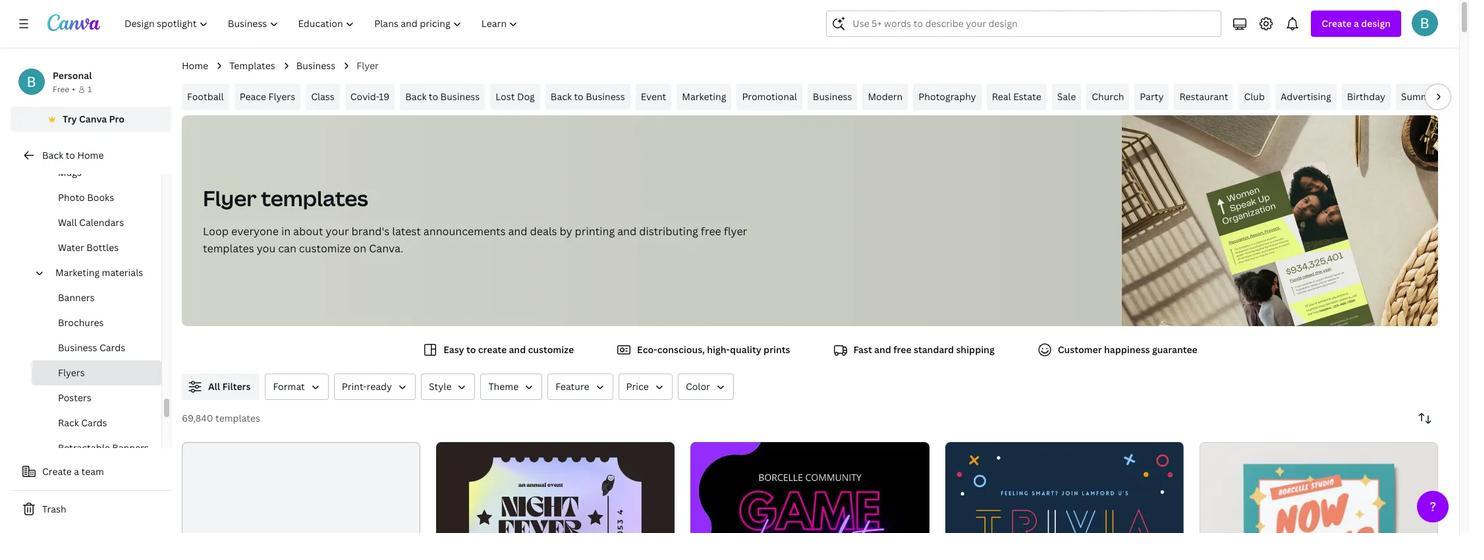 Task type: vqa. For each thing, say whether or not it's contained in the screenshot.
Dog
yes



Task type: locate. For each thing, give the bounding box(es) containing it.
0 horizontal spatial back
[[42, 149, 63, 161]]

real estate link
[[987, 84, 1047, 110]]

flyers right the 'peace'
[[269, 90, 295, 103]]

2 back to business from the left
[[551, 90, 625, 103]]

latest
[[392, 224, 421, 239]]

1 horizontal spatial marketing
[[682, 90, 727, 103]]

0 vertical spatial create
[[1322, 17, 1352, 30]]

0 horizontal spatial back to business link
[[400, 84, 485, 110]]

modern
[[868, 90, 903, 103]]

0 horizontal spatial flyers
[[58, 366, 85, 379]]

business left the 'modern'
[[813, 90, 853, 103]]

standard
[[914, 343, 954, 356]]

0 vertical spatial a
[[1355, 17, 1360, 30]]

customize up feature
[[528, 343, 574, 356]]

0 vertical spatial flyers
[[269, 90, 295, 103]]

create a team button
[[11, 459, 171, 485]]

business link left the modern link
[[808, 84, 858, 110]]

can
[[278, 241, 297, 256]]

0 vertical spatial cards
[[100, 341, 125, 354]]

top level navigation element
[[116, 11, 530, 37]]

flyers up posters
[[58, 366, 85, 379]]

marketing right the event
[[682, 90, 727, 103]]

black modern night fever flyer image
[[436, 442, 675, 533]]

1 back to business link from the left
[[400, 84, 485, 110]]

0 vertical spatial business link
[[296, 59, 336, 73]]

sale link
[[1052, 84, 1082, 110]]

water bottles link
[[32, 235, 161, 260]]

1 horizontal spatial back
[[406, 90, 427, 103]]

free
[[53, 84, 69, 95]]

posters link
[[32, 386, 161, 411]]

football
[[187, 90, 224, 103]]

1 vertical spatial marketing
[[55, 266, 100, 279]]

fast and free standard shipping
[[854, 343, 995, 356]]

back right 19
[[406, 90, 427, 103]]

free
[[701, 224, 722, 239], [894, 343, 912, 356]]

create a design button
[[1312, 11, 1402, 37]]

templates link
[[229, 59, 275, 73]]

0 horizontal spatial flyer
[[203, 184, 257, 212]]

home up football
[[182, 59, 208, 72]]

flyer up loop
[[203, 184, 257, 212]]

1 back to business from the left
[[406, 90, 480, 103]]

create a design
[[1322, 17, 1391, 30]]

1 horizontal spatial home
[[182, 59, 208, 72]]

1 horizontal spatial create
[[1322, 17, 1352, 30]]

1 vertical spatial flyers
[[58, 366, 85, 379]]

0 horizontal spatial back to business
[[406, 90, 480, 103]]

mugs
[[58, 166, 82, 179]]

price
[[627, 380, 649, 393]]

and right printing on the top left of the page
[[618, 224, 637, 239]]

free left the standard
[[894, 343, 912, 356]]

None search field
[[827, 11, 1222, 37]]

cards
[[100, 341, 125, 354], [81, 417, 107, 429]]

1 vertical spatial templates
[[203, 241, 254, 256]]

cards for business cards
[[100, 341, 125, 354]]

home inside back to home link
[[77, 149, 104, 161]]

back to business link
[[400, 84, 485, 110], [546, 84, 631, 110]]

0 vertical spatial marketing
[[682, 90, 727, 103]]

back to home link
[[11, 142, 171, 169]]

flyer up covid-19
[[357, 59, 379, 72]]

feature button
[[548, 374, 613, 400]]

1 vertical spatial business link
[[808, 84, 858, 110]]

templates down filters
[[216, 412, 260, 424]]

party link
[[1135, 84, 1170, 110]]

0 horizontal spatial banners
[[58, 291, 95, 304]]

class link
[[306, 84, 340, 110]]

1 horizontal spatial back to business link
[[546, 84, 631, 110]]

marketing inside button
[[55, 266, 100, 279]]

rack cards
[[58, 417, 107, 429]]

a for team
[[74, 465, 79, 478]]

shipping
[[957, 343, 995, 356]]

home
[[182, 59, 208, 72], [77, 149, 104, 161]]

templates
[[261, 184, 368, 212], [203, 241, 254, 256], [216, 412, 260, 424]]

bottles
[[87, 241, 119, 254]]

style button
[[421, 374, 476, 400]]

eco-conscious, high-quality prints
[[637, 343, 791, 356]]

try
[[63, 113, 77, 125]]

mugs link
[[32, 160, 161, 185]]

business down "brochures"
[[58, 341, 97, 354]]

2 horizontal spatial back
[[551, 90, 572, 103]]

business up class
[[296, 59, 336, 72]]

back up mugs
[[42, 149, 63, 161]]

rack
[[58, 417, 79, 429]]

style
[[429, 380, 452, 393]]

a inside button
[[74, 465, 79, 478]]

and right the fast
[[875, 343, 892, 356]]

back to business
[[406, 90, 480, 103], [551, 90, 625, 103]]

back right dog
[[551, 90, 572, 103]]

1 vertical spatial cards
[[81, 417, 107, 429]]

party
[[1141, 90, 1164, 103]]

club
[[1245, 90, 1265, 103]]

1 vertical spatial customize
[[528, 343, 574, 356]]

create left the design
[[1322, 17, 1352, 30]]

1 vertical spatial flyer
[[203, 184, 257, 212]]

Search search field
[[853, 11, 1214, 36]]

covid-19 link
[[345, 84, 395, 110]]

templates down loop
[[203, 241, 254, 256]]

0 horizontal spatial customize
[[299, 241, 351, 256]]

1 horizontal spatial banners
[[112, 442, 149, 454]]

back
[[406, 90, 427, 103], [551, 90, 572, 103], [42, 149, 63, 161]]

1 horizontal spatial back to business
[[551, 90, 625, 103]]

a left the design
[[1355, 17, 1360, 30]]

home link
[[182, 59, 208, 73]]

business link up class
[[296, 59, 336, 73]]

free inside loop everyone in about your brand's latest announcements and deals by printing and distributing free flyer templates you can customize on canva.
[[701, 224, 722, 239]]

home up mugs
[[77, 149, 104, 161]]

Sort by button
[[1413, 405, 1439, 432]]

promotional link
[[737, 84, 803, 110]]

0 horizontal spatial business link
[[296, 59, 336, 73]]

create for create a team
[[42, 465, 72, 478]]

2 vertical spatial templates
[[216, 412, 260, 424]]

0 vertical spatial banners
[[58, 291, 95, 304]]

brochures
[[58, 316, 104, 329]]

create
[[478, 343, 507, 356]]

1 vertical spatial create
[[42, 465, 72, 478]]

a
[[1355, 17, 1360, 30], [74, 465, 79, 478]]

everyone
[[231, 224, 279, 239]]

0 horizontal spatial marketing
[[55, 266, 100, 279]]

templates up about
[[261, 184, 368, 212]]

cards down posters link
[[81, 417, 107, 429]]

banners up "brochures"
[[58, 291, 95, 304]]

0 horizontal spatial a
[[74, 465, 79, 478]]

customize
[[299, 241, 351, 256], [528, 343, 574, 356]]

theme button
[[481, 374, 543, 400]]

and left deals
[[508, 224, 528, 239]]

water
[[58, 241, 84, 254]]

create inside button
[[42, 465, 72, 478]]

print-ready button
[[334, 374, 416, 400]]

create inside dropdown button
[[1322, 17, 1352, 30]]

peace flyers link
[[234, 84, 301, 110]]

eco-
[[637, 343, 658, 356]]

your
[[326, 224, 349, 239]]

price button
[[619, 374, 673, 400]]

0 vertical spatial templates
[[261, 184, 368, 212]]

1 vertical spatial home
[[77, 149, 104, 161]]

prints
[[764, 343, 791, 356]]

flyer for flyer
[[357, 59, 379, 72]]

back to business link right 19
[[400, 84, 485, 110]]

0 vertical spatial customize
[[299, 241, 351, 256]]

0 horizontal spatial free
[[701, 224, 722, 239]]

marketing
[[682, 90, 727, 103], [55, 266, 100, 279]]

try canva pro
[[63, 113, 125, 125]]

0 vertical spatial home
[[182, 59, 208, 72]]

free left flyer
[[701, 224, 722, 239]]

back to business link right dog
[[546, 84, 631, 110]]

banners down rack cards link
[[112, 442, 149, 454]]

event link
[[636, 84, 672, 110]]

to right 19
[[429, 90, 438, 103]]

1 horizontal spatial flyers
[[269, 90, 295, 103]]

trash link
[[11, 496, 171, 523]]

lost
[[496, 90, 515, 103]]

customize down your
[[299, 241, 351, 256]]

a for design
[[1355, 17, 1360, 30]]

cards down brochures link in the bottom of the page
[[100, 341, 125, 354]]

19
[[379, 90, 390, 103]]

1 horizontal spatial a
[[1355, 17, 1360, 30]]

1 horizontal spatial free
[[894, 343, 912, 356]]

brand's
[[352, 224, 390, 239]]

marketing down water
[[55, 266, 100, 279]]

color
[[686, 380, 711, 393]]

print-
[[342, 380, 367, 393]]

1 vertical spatial a
[[74, 465, 79, 478]]

0 horizontal spatial create
[[42, 465, 72, 478]]

dog
[[517, 90, 535, 103]]

a left team
[[74, 465, 79, 478]]

by
[[560, 224, 573, 239]]

create left team
[[42, 465, 72, 478]]

69,840
[[182, 412, 213, 424]]

brochures link
[[32, 310, 161, 335]]

a inside dropdown button
[[1355, 17, 1360, 30]]

0 horizontal spatial home
[[77, 149, 104, 161]]

back to business right dog
[[551, 90, 625, 103]]

1 horizontal spatial flyer
[[357, 59, 379, 72]]

2 back to business link from the left
[[546, 84, 631, 110]]

templates for flyer
[[261, 184, 368, 212]]

back to business right 19
[[406, 90, 480, 103]]

turquoise and orange retro illustration now hiring flyer image
[[1200, 442, 1439, 533]]

pro
[[109, 113, 125, 125]]

0 vertical spatial flyer
[[357, 59, 379, 72]]

quality
[[730, 343, 762, 356]]

0 vertical spatial free
[[701, 224, 722, 239]]



Task type: describe. For each thing, give the bounding box(es) containing it.
business cards
[[58, 341, 125, 354]]

marketing for marketing materials
[[55, 266, 100, 279]]

format
[[273, 380, 305, 393]]

retractable
[[58, 442, 110, 454]]

posters
[[58, 392, 92, 404]]

game night flyer image
[[691, 442, 930, 533]]

peace flyers
[[240, 90, 295, 103]]

brad klo image
[[1413, 10, 1439, 36]]

happiness
[[1105, 343, 1151, 356]]

church
[[1092, 90, 1125, 103]]

theme
[[489, 380, 519, 393]]

banners link
[[32, 285, 161, 310]]

feature
[[556, 380, 590, 393]]

lost dog
[[496, 90, 535, 103]]

1 horizontal spatial customize
[[528, 343, 574, 356]]

class
[[311, 90, 335, 103]]

summer camp link
[[1397, 84, 1470, 110]]

photo books
[[58, 191, 114, 204]]

books
[[87, 191, 114, 204]]

marketing for marketing
[[682, 90, 727, 103]]

colorful playful trivia event flyer image
[[946, 442, 1184, 533]]

printing
[[575, 224, 615, 239]]

retractable banners link
[[32, 436, 161, 461]]

free •
[[53, 84, 75, 95]]

1 vertical spatial banners
[[112, 442, 149, 454]]

business cards link
[[32, 335, 161, 361]]

materials
[[102, 266, 143, 279]]

•
[[72, 84, 75, 95]]

trash
[[42, 503, 66, 515]]

photo
[[58, 191, 85, 204]]

team
[[81, 465, 104, 478]]

you
[[257, 241, 276, 256]]

camp
[[1442, 90, 1468, 103]]

sale
[[1058, 90, 1077, 103]]

customer happiness guarantee
[[1058, 343, 1198, 356]]

canva.
[[369, 241, 404, 256]]

personal
[[53, 69, 92, 82]]

marketing link
[[677, 84, 732, 110]]

filters
[[222, 380, 251, 393]]

1 horizontal spatial business link
[[808, 84, 858, 110]]

promotional
[[742, 90, 797, 103]]

restaurant
[[1180, 90, 1229, 103]]

ready
[[367, 380, 392, 393]]

all
[[208, 380, 220, 393]]

customize inside loop everyone in about your brand's latest announcements and deals by printing and distributing free flyer templates you can customize on canva.
[[299, 241, 351, 256]]

business left the event
[[586, 90, 625, 103]]

1 vertical spatial free
[[894, 343, 912, 356]]

marketing materials button
[[50, 260, 154, 285]]

fast
[[854, 343, 873, 356]]

football link
[[182, 84, 229, 110]]

back to home
[[42, 149, 104, 161]]

on
[[353, 241, 367, 256]]

loop everyone in about your brand's latest announcements and deals by printing and distributing free flyer templates you can customize on canva.
[[203, 224, 748, 256]]

flyer for flyer templates
[[203, 184, 257, 212]]

marketing materials
[[55, 266, 143, 279]]

event
[[641, 90, 667, 103]]

modern link
[[863, 84, 908, 110]]

photography link
[[914, 84, 982, 110]]

birthday link
[[1342, 84, 1391, 110]]

business left lost
[[441, 90, 480, 103]]

distributing
[[639, 224, 699, 239]]

advertising link
[[1276, 84, 1337, 110]]

easy to create and customize
[[444, 343, 574, 356]]

about
[[293, 224, 323, 239]]

create for create a design
[[1322, 17, 1352, 30]]

deals
[[530, 224, 557, 239]]

and right create
[[509, 343, 526, 356]]

birthday
[[1348, 90, 1386, 103]]

real estate
[[992, 90, 1042, 103]]

guarantee
[[1153, 343, 1198, 356]]

templates
[[229, 59, 275, 72]]

covid-
[[351, 90, 379, 103]]

color button
[[678, 374, 734, 400]]

to up mugs
[[66, 149, 75, 161]]

high-
[[707, 343, 730, 356]]

lost dog link
[[490, 84, 540, 110]]

wall calendars link
[[32, 210, 161, 235]]

to right dog
[[574, 90, 584, 103]]

conscious,
[[658, 343, 705, 356]]

templates inside loop everyone in about your brand's latest announcements and deals by printing and distributing free flyer templates you can customize on canva.
[[203, 241, 254, 256]]

retractable banners
[[58, 442, 149, 454]]

calendars
[[79, 216, 124, 229]]

easy
[[444, 343, 464, 356]]

canva
[[79, 113, 107, 125]]

to right easy
[[467, 343, 476, 356]]

cards for rack cards
[[81, 417, 107, 429]]

print-ready
[[342, 380, 392, 393]]

format button
[[265, 374, 329, 400]]

templates for 69,840
[[216, 412, 260, 424]]

loop
[[203, 224, 229, 239]]

wall calendars
[[58, 216, 124, 229]]

flyers inside peace flyers link
[[269, 90, 295, 103]]

summer
[[1402, 90, 1439, 103]]



